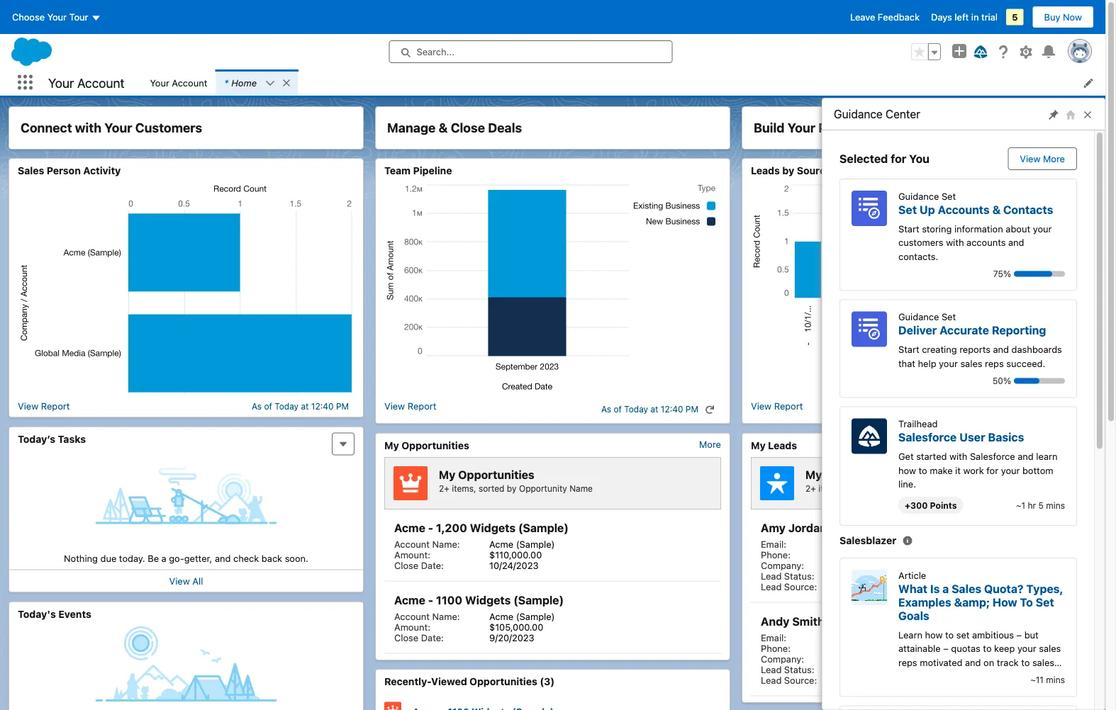Task type: describe. For each thing, give the bounding box(es) containing it.
email: for amy
[[761, 539, 787, 550]]

leads by source
[[751, 165, 831, 177]]

progress bar progress bar for deliver accurate reporting
[[1014, 378, 1065, 384]]

customers
[[135, 120, 202, 135]]

today's
[[18, 433, 55, 445]]

acme - 1,200 widgets (sample)
[[394, 522, 569, 535]]

deliver accurate reporting link
[[899, 324, 1047, 337]]

phone: for andy
[[761, 643, 791, 654]]

selected
[[840, 152, 888, 166]]

$105,000.00
[[489, 622, 544, 633]]

today's
[[18, 609, 56, 620]]

customers
[[899, 237, 944, 248]]

tour
[[69, 12, 88, 22]]

enterprise,
[[874, 560, 921, 571]]

my leads
[[751, 440, 797, 451]]

lead status: for amy
[[761, 571, 815, 582]]

2 vertical spatial sales
[[1033, 658, 1055, 668]]

buy now button
[[1032, 6, 1094, 28]]

close for 1,200
[[394, 560, 419, 571]]

0 vertical spatial pipeline
[[819, 120, 867, 135]]

leave
[[850, 12, 875, 22]]

name inside the my leads 2+ items, sorted by name
[[886, 484, 909, 494]]

1 vertical spatial sales
[[1039, 644, 1061, 654]]

choose your tour button
[[11, 6, 102, 28]]

your inside dropdown button
[[47, 12, 67, 22]]

bottom
[[1023, 465, 1054, 476]]

how inside trailhead salesforce user basics get started with salesforce and learn how to make it work for your bottom line.
[[899, 465, 916, 476]]

days left in trial
[[931, 12, 998, 22]]

sorted for close
[[479, 484, 505, 494]]

set inside article what is a sales quota? types, examples &amp; how to set goals learn how to set ambitious – but attainable – quotas to keep your sales reps motivated and on track to sales targets. ~11 mins
[[1036, 596, 1055, 609]]

list containing your account
[[141, 70, 1106, 96]]

9/20/2023
[[489, 633, 535, 643]]

0 vertical spatial sales
[[18, 165, 44, 177]]

buy
[[1044, 12, 1061, 22]]

my for my leads 2+ items, sorted by name
[[806, 468, 822, 482]]

check
[[233, 554, 259, 564]]

my leads 2+ items, sorted by name
[[806, 468, 909, 494]]

company: for andy
[[761, 654, 804, 665]]

view for manage & close deals
[[384, 401, 405, 412]]

guidance for guidance center
[[834, 107, 883, 121]]

12:​40 for manage & close deals
[[661, 405, 683, 415]]

leave feedback
[[850, 12, 920, 22]]

article what is a sales quota? types, examples &amp; how to set goals learn how to set ambitious – but attainable – quotas to keep your sales reps motivated and on track to sales targets. ~11 mins
[[899, 570, 1065, 686]]

my opportunities
[[384, 440, 469, 451]]

salesforce user basics link
[[899, 431, 1024, 444]]

salesblazer
[[840, 535, 897, 547]]

0 vertical spatial with
[[75, 120, 101, 135]]

0 horizontal spatial salesforce
[[899, 431, 957, 444]]

andy smith (sample)
[[761, 615, 878, 629]]

article
[[899, 570, 926, 581]]

search... button
[[389, 40, 673, 63]]

hr
[[1028, 501, 1036, 511]]

be
[[148, 554, 159, 564]]

email: for andy
[[761, 633, 787, 643]]

home
[[231, 77, 257, 88]]

to left set
[[945, 630, 954, 641]]

today.
[[119, 554, 145, 564]]

text default image for build your pipeline
[[1072, 405, 1082, 415]]

connect with your customers
[[21, 120, 202, 135]]

~1
[[1016, 501, 1026, 511]]

with inside trailhead salesforce user basics get started with salesforce and learn how to make it work for your bottom line.
[[950, 451, 968, 462]]

by for manage & close deals
[[507, 484, 517, 494]]

view left all
[[169, 576, 190, 587]]

source: for jordan
[[784, 582, 817, 592]]

+300
[[905, 501, 928, 511]]

examples
[[899, 596, 952, 609]]

and inside trailhead salesforce user basics get started with salesforce and learn how to make it work for your bottom line.
[[1018, 451, 1034, 462]]

0 horizontal spatial today
[[275, 401, 299, 411]]

leads for my leads 2+ items, sorted by name
[[825, 468, 858, 482]]

3 view report from the left
[[751, 401, 803, 412]]

storing
[[922, 223, 952, 234]]

(sample) up $110,000.00
[[518, 522, 569, 535]]

sales inside article what is a sales quota? types, examples &amp; how to set goals learn how to set ambitious – but attainable – quotas to keep your sales reps motivated and on track to sales targets. ~11 mins
[[952, 582, 982, 596]]

learn
[[899, 630, 923, 641]]

lead status: for andy
[[761, 665, 815, 675]]

set up accounts
[[942, 191, 956, 201]]

tasks
[[58, 433, 86, 445]]

view report for customers
[[18, 401, 70, 412]]

(sample) up $105,000.00
[[514, 594, 564, 607]]

choose
[[12, 12, 45, 22]]

as of today at 12:​40 pm for build your pipeline
[[968, 405, 1065, 415]]

trial
[[982, 12, 998, 22]]

to
[[1020, 596, 1033, 609]]

* home
[[224, 77, 257, 88]]

feedback
[[878, 12, 920, 22]]

0 vertical spatial &
[[439, 120, 448, 135]]

getter,
[[184, 554, 212, 564]]

it
[[955, 465, 961, 476]]

view all link
[[169, 576, 203, 587]]

show more my leads records element
[[1066, 439, 1088, 450]]

guidance for guidance set deliver accurate reporting start creating reports and dashboards that help your sales reps succeed.
[[899, 312, 939, 322]]

goals
[[899, 609, 930, 623]]

0 horizontal spatial of
[[264, 401, 272, 411]]

my opportunities link
[[384, 439, 469, 452]]

1 horizontal spatial your account
[[150, 77, 207, 88]]

status: for smith
[[784, 665, 815, 675]]

get
[[899, 451, 914, 462]]

2 lead from the top
[[761, 582, 782, 592]]

center
[[886, 107, 921, 121]]

a inside article what is a sales quota? types, examples &amp; how to set goals learn how to set ambitious – but attainable – quotas to keep your sales reps motivated and on track to sales targets. ~11 mins
[[943, 582, 949, 596]]

(sample) up 9/20/2023
[[516, 611, 555, 622]]

lee enterprise, inc
[[856, 560, 936, 571]]

buy now
[[1044, 12, 1082, 22]]

sales person activity
[[18, 165, 121, 177]]

progress bar progress bar for set up accounts & contacts
[[1014, 271, 1065, 277]]

acme (sample) for acme - 1100 widgets (sample)
[[489, 611, 555, 622]]

0 horizontal spatial pm
[[336, 401, 349, 411]]

left
[[955, 12, 969, 22]]

guidance for guidance set set up accounts & contacts start storing information about your customers with accounts and contacts.
[[899, 191, 939, 201]]

(sample) down website
[[827, 615, 878, 629]]

(800) for amy jordan (sample)
[[863, 550, 887, 560]]

reports
[[960, 344, 991, 355]]

0 horizontal spatial as
[[252, 401, 262, 411]]

opportunities for my opportunities
[[402, 440, 469, 451]]

name: for 1,200
[[432, 539, 460, 550]]

as of today at 12:​40 pm for manage & close deals
[[601, 405, 699, 415]]

phone: for amy
[[761, 550, 791, 560]]

help
[[918, 358, 937, 369]]

work
[[964, 465, 984, 476]]

how
[[993, 596, 1018, 609]]

3 lead from the top
[[761, 665, 782, 675]]

items, for close
[[452, 484, 476, 494]]

accounts
[[967, 237, 1006, 248]]

1 vertical spatial pipeline
[[413, 165, 452, 177]]

start inside the guidance set deliver accurate reporting start creating reports and dashboards that help your sales reps succeed.
[[899, 344, 920, 355]]

- for 1100
[[428, 594, 433, 607]]

nothing
[[64, 554, 98, 564]]

list item containing *
[[216, 70, 298, 96]]

6389 for amy jordan (sample)
[[911, 550, 934, 560]]

(sample) up 10/24/2023
[[516, 539, 555, 550]]

1 horizontal spatial salesforce
[[970, 451, 1015, 462]]

leads for my leads
[[768, 440, 797, 451]]

~1 hr 5 mins
[[1016, 501, 1065, 511]]

guidance set deliver accurate reporting start creating reports and dashboards that help your sales reps succeed.
[[899, 312, 1062, 369]]

to up on
[[983, 644, 992, 654]]

trailhead
[[899, 419, 938, 429]]

about
[[1006, 223, 1031, 234]]

as for manage & close deals
[[601, 405, 611, 415]]

guidance center
[[834, 107, 921, 121]]

and inside guidance set set up accounts & contacts start storing information about your customers with accounts and contacts.
[[1009, 237, 1025, 248]]

widgets for 1,200
[[470, 522, 516, 535]]

1 for amy jordan (sample)
[[856, 550, 860, 560]]

&amp;
[[954, 596, 990, 609]]

deliver
[[899, 324, 937, 337]]

*
[[224, 77, 229, 88]]

source
[[797, 165, 831, 177]]

all
[[192, 576, 203, 587]]

name inside my opportunities 2+ items, sorted by opportunity name
[[570, 484, 593, 494]]

1 for andy smith (sample)
[[856, 643, 860, 654]]

4 lead from the top
[[761, 675, 782, 686]]

make
[[930, 465, 953, 476]]

team pipeline
[[384, 165, 452, 177]]

name: for 1100
[[432, 611, 460, 622]]

website
[[856, 582, 891, 592]]

nothing due today. be a go-getter, and check back soon.
[[64, 554, 308, 564]]

more link for build your pipeline
[[1066, 439, 1088, 450]]

0 horizontal spatial your account
[[48, 75, 124, 90]]

reporting
[[992, 324, 1047, 337]]

2 vertical spatial opportunities
[[470, 676, 537, 688]]

set inside the guidance set deliver accurate reporting start creating reports and dashboards that help your sales reps succeed.
[[942, 312, 956, 322]]

for inside trailhead salesforce user basics get started with salesforce and learn how to make it work for your bottom line.
[[987, 465, 999, 476]]

attainable
[[899, 644, 941, 654]]

1 horizontal spatial by
[[783, 165, 795, 177]]

view for build your pipeline
[[751, 401, 772, 412]]

report for customers
[[41, 401, 70, 412]]

(3)
[[540, 676, 555, 688]]

universal technologies
[[856, 654, 955, 665]]

info@salesforce.com link for andy smith (sample)
[[856, 633, 946, 643]]

my opportunities 2+ items, sorted by opportunity name
[[439, 468, 593, 494]]

text default image for manage & close deals
[[705, 405, 715, 415]]

inc
[[923, 560, 936, 571]]

acme up 9/20/2023
[[489, 611, 514, 622]]

start inside guidance set set up accounts & contacts start storing information about your customers with accounts and contacts.
[[899, 223, 920, 234]]

0 vertical spatial –
[[1017, 630, 1022, 641]]

acme left 1,200 at the left bottom
[[394, 522, 426, 535]]

that
[[899, 358, 916, 369]]



Task type: locate. For each thing, give the bounding box(es) containing it.
2 email: from the top
[[761, 633, 787, 643]]

soon.
[[285, 554, 308, 564]]

2 view report link from the left
[[384, 401, 436, 418]]

by inside the my leads 2+ items, sorted by name
[[874, 484, 883, 494]]

2 sorted from the left
[[845, 484, 871, 494]]

0 vertical spatial -
[[428, 522, 433, 535]]

1 progress bar progress bar from the top
[[1014, 271, 1065, 277]]

info@salesforce.com up enterprise,
[[856, 539, 946, 550]]

amount: for acme - 1100 widgets (sample)
[[394, 622, 431, 633]]

search...
[[417, 46, 455, 57]]

date: for 1100
[[421, 633, 444, 643]]

0 horizontal spatial how
[[899, 465, 916, 476]]

name up +300
[[886, 484, 909, 494]]

1 close date: from the top
[[394, 560, 444, 571]]

by left line.
[[874, 484, 883, 494]]

1 vertical spatial sales
[[952, 582, 982, 596]]

1 vertical spatial –
[[944, 644, 949, 654]]

view up today's
[[18, 401, 38, 412]]

1 view report link from the left
[[18, 401, 70, 412]]

6389
[[911, 550, 934, 560], [911, 643, 934, 654]]

1 vertical spatial how
[[925, 630, 943, 641]]

2 view report from the left
[[384, 401, 436, 412]]

0 horizontal spatial at
[[301, 401, 309, 411]]

0 vertical spatial lead status:
[[761, 571, 815, 582]]

mins inside article what is a sales quota? types, examples &amp; how to set goals learn how to set ambitious – but attainable – quotas to keep your sales reps motivated and on track to sales targets. ~11 mins
[[1046, 676, 1065, 686]]

info@salesforce.com for amy jordan (sample)
[[856, 539, 946, 550]]

lead source: for amy
[[761, 582, 817, 592]]

source:
[[784, 582, 817, 592], [784, 675, 817, 686]]

1 phone: from the top
[[761, 550, 791, 560]]

1 2+ from the left
[[439, 484, 450, 494]]

your inside article what is a sales quota? types, examples &amp; how to set goals learn how to set ambitious – but attainable – quotas to keep your sales reps motivated and on track to sales targets. ~11 mins
[[1018, 644, 1037, 654]]

1 vertical spatial name:
[[432, 611, 460, 622]]

build
[[754, 120, 785, 135]]

1 6389 from the top
[[911, 550, 934, 560]]

1 vertical spatial source:
[[784, 675, 817, 686]]

2 start from the top
[[899, 344, 920, 355]]

1 horizontal spatial sales
[[952, 582, 982, 596]]

close date: for 1100
[[394, 633, 444, 643]]

acme left 1100
[[394, 594, 426, 607]]

lead source: for andy
[[761, 675, 817, 686]]

1 vertical spatial info@salesforce.com link
[[856, 633, 946, 643]]

1 horizontal spatial of
[[614, 405, 622, 415]]

and inside the guidance set deliver accurate reporting start creating reports and dashboards that help your sales reps succeed.
[[993, 344, 1009, 355]]

view report link for customers
[[18, 401, 70, 412]]

of for build your pipeline
[[981, 405, 989, 415]]

1 horizontal spatial name
[[886, 484, 909, 494]]

0 horizontal spatial more link
[[699, 439, 721, 450]]

of for manage & close deals
[[614, 405, 622, 415]]

0 horizontal spatial 12:​40
[[311, 401, 334, 411]]

1 horizontal spatial 2+
[[806, 484, 816, 494]]

for right work
[[987, 465, 999, 476]]

1 info@salesforce.com from the top
[[856, 539, 946, 550]]

view up my opportunities link
[[384, 401, 405, 412]]

2 phone: from the top
[[761, 643, 791, 654]]

by left opportunity
[[507, 484, 517, 494]]

0 vertical spatial start
[[899, 223, 920, 234]]

& up the information
[[993, 203, 1001, 216]]

sorted
[[479, 484, 505, 494], [845, 484, 871, 494]]

667- down learn
[[890, 643, 911, 654]]

and left check
[[215, 554, 231, 564]]

up
[[920, 203, 935, 216]]

1 horizontal spatial view report link
[[384, 401, 436, 418]]

2 progress bar progress bar from the top
[[1014, 378, 1065, 384]]

sorted for pipeline
[[845, 484, 871, 494]]

2 - from the top
[[428, 594, 433, 607]]

new
[[856, 571, 875, 582]]

with up it
[[950, 451, 968, 462]]

2+ up jordan
[[806, 484, 816, 494]]

and down about
[[1009, 237, 1025, 248]]

smith
[[792, 615, 825, 629]]

date: for 1,200
[[421, 560, 444, 571]]

group
[[911, 43, 941, 60]]

2 text default image from the left
[[1072, 405, 1082, 415]]

2 horizontal spatial pm
[[1052, 405, 1065, 415]]

1 source: from the top
[[784, 582, 817, 592]]

leads
[[751, 165, 780, 177], [768, 440, 797, 451], [825, 468, 858, 482]]

1 amount: from the top
[[394, 550, 431, 560]]

you
[[909, 152, 930, 166]]

2+ up 1,200 at the left bottom
[[439, 484, 450, 494]]

pipeline up selected
[[819, 120, 867, 135]]

1 horizontal spatial sorted
[[845, 484, 871, 494]]

opportunities inside my opportunities 2+ items, sorted by opportunity name
[[458, 468, 535, 482]]

2 horizontal spatial report
[[774, 401, 803, 412]]

report up my leads link on the right of the page
[[774, 401, 803, 412]]

leads inside the my leads 2+ items, sorted by name
[[825, 468, 858, 482]]

1 horizontal spatial 5
[[1039, 501, 1044, 511]]

5
[[1012, 12, 1018, 22], [1039, 501, 1044, 511]]

close date: for 1,200
[[394, 560, 444, 571]]

0 horizontal spatial name
[[570, 484, 593, 494]]

1 more link from the left
[[699, 439, 721, 450]]

- for 1,200
[[428, 522, 433, 535]]

lee
[[856, 560, 872, 571]]

info@salesforce.com link up enterprise,
[[856, 539, 946, 550]]

1 1 (800) 667-6389 from the top
[[856, 550, 934, 560]]

sales inside the guidance set deliver accurate reporting start creating reports and dashboards that help your sales reps succeed.
[[961, 358, 983, 369]]

salesforce down basics
[[970, 451, 1015, 462]]

- left 1100
[[428, 594, 433, 607]]

0 vertical spatial widgets
[[470, 522, 516, 535]]

1 vertical spatial reps
[[899, 658, 918, 668]]

2 text default image from the left
[[265, 78, 275, 88]]

your up connect at the left
[[48, 75, 74, 90]]

account name: for 1,200
[[394, 539, 460, 550]]

pipeline right team at the left top of the page
[[413, 165, 452, 177]]

1 vertical spatial status:
[[784, 665, 815, 675]]

1 report from the left
[[41, 401, 70, 412]]

guidance inside the guidance set deliver accurate reporting start creating reports and dashboards that help your sales reps succeed.
[[899, 312, 939, 322]]

2 1 (800) 667-6389 from the top
[[856, 643, 934, 654]]

0 horizontal spatial by
[[507, 484, 517, 494]]

mins right ~11
[[1046, 676, 1065, 686]]

phone:
[[761, 550, 791, 560], [761, 643, 791, 654]]

1 vertical spatial 1
[[856, 643, 860, 654]]

your inside the guidance set deliver accurate reporting start creating reports and dashboards that help your sales reps succeed.
[[939, 358, 958, 369]]

your up activity
[[104, 120, 132, 135]]

acme (sample) up 10/24/2023
[[489, 539, 555, 550]]

company: for amy
[[761, 560, 804, 571]]

text default image up show more my leads records element
[[1072, 405, 1082, 415]]

667-
[[890, 550, 911, 560], [890, 643, 911, 654]]

2 vertical spatial with
[[950, 451, 968, 462]]

with
[[75, 120, 101, 135], [946, 237, 964, 248], [950, 451, 968, 462]]

widgets right 1100
[[465, 594, 511, 607]]

0 vertical spatial sales
[[961, 358, 983, 369]]

list item
[[216, 70, 298, 96]]

view for connect with your customers
[[18, 401, 38, 412]]

in
[[972, 12, 979, 22]]

with inside guidance set set up accounts & contacts start storing information about your customers with accounts and contacts.
[[946, 237, 964, 248]]

0 vertical spatial acme (sample)
[[489, 539, 555, 550]]

–
[[1017, 630, 1022, 641], [944, 644, 949, 654]]

start up customers in the right top of the page
[[899, 223, 920, 234]]

your down "creating" at the top right of page
[[939, 358, 958, 369]]

but
[[1025, 630, 1039, 641]]

your account link
[[141, 70, 216, 96]]

choose your tour
[[12, 12, 88, 22]]

how inside article what is a sales quota? types, examples &amp; how to set goals learn how to set ambitious – but attainable – quotas to keep your sales reps motivated and on track to sales targets. ~11 mins
[[925, 630, 943, 641]]

more for build your pipeline
[[1066, 439, 1088, 450]]

connect
[[21, 120, 72, 135]]

text default image
[[282, 78, 292, 88], [265, 78, 275, 88]]

1 vertical spatial progress bar progress bar
[[1014, 378, 1065, 384]]

2 6389 from the top
[[911, 643, 934, 654]]

$110,000.00
[[489, 550, 542, 560]]

1 text default image from the left
[[705, 405, 715, 415]]

0 vertical spatial close
[[451, 120, 485, 135]]

items, up 1,200 at the left bottom
[[452, 484, 476, 494]]

status:
[[784, 571, 815, 582], [784, 665, 815, 675]]

2 close date: from the top
[[394, 633, 444, 643]]

info@salesforce.com for andy smith (sample)
[[856, 633, 946, 643]]

basics
[[988, 431, 1024, 444]]

2 info@salesforce.com link from the top
[[856, 633, 946, 643]]

my for my leads
[[751, 440, 766, 451]]

view more
[[1020, 154, 1065, 164]]

1 vertical spatial 1 (800) 667-6389
[[856, 643, 934, 654]]

to right track
[[1021, 658, 1030, 668]]

1 info@salesforce.com link from the top
[[856, 539, 946, 550]]

lead source: up the andy
[[761, 582, 817, 592]]

your right build in the top of the page
[[788, 120, 816, 135]]

view
[[1020, 154, 1041, 164], [18, 401, 38, 412], [384, 401, 405, 412], [751, 401, 772, 412], [169, 576, 190, 587]]

0 horizontal spatial as of today at 12:​40 pm
[[252, 401, 349, 411]]

progress bar image
[[1014, 271, 1053, 277]]

set left up
[[899, 203, 917, 216]]

account name:
[[394, 539, 460, 550], [394, 611, 460, 622]]

guidance inside guidance set set up accounts & contacts start storing information about your customers with accounts and contacts.
[[899, 191, 939, 201]]

& inside guidance set set up accounts & contacts start storing information about your customers with accounts and contacts.
[[993, 203, 1001, 216]]

2 lead source: from the top
[[761, 675, 817, 686]]

2 667- from the top
[[890, 643, 911, 654]]

0 horizontal spatial sorted
[[479, 484, 505, 494]]

12:​40 for build your pipeline
[[1028, 405, 1050, 415]]

view up my leads
[[751, 401, 772, 412]]

email: down the andy
[[761, 633, 787, 643]]

667- for andy smith (sample)
[[890, 643, 911, 654]]

reps inside the guidance set deliver accurate reporting start creating reports and dashboards that help your sales reps succeed.
[[985, 358, 1004, 369]]

1 vertical spatial 6389
[[911, 643, 934, 654]]

1 text default image from the left
[[282, 78, 292, 88]]

account name: for 1100
[[394, 611, 460, 622]]

name: down 1100
[[432, 611, 460, 622]]

widgets for 1100
[[465, 594, 511, 607]]

status: down smith
[[784, 665, 815, 675]]

more link
[[699, 439, 721, 450], [1066, 439, 1088, 450]]

list
[[141, 70, 1106, 96]]

0 horizontal spatial &
[[439, 120, 448, 135]]

by inside my opportunities 2+ items, sorted by opportunity name
[[507, 484, 517, 494]]

items,
[[452, 484, 476, 494], [819, 484, 843, 494]]

items, inside the my leads 2+ items, sorted by name
[[819, 484, 843, 494]]

lead source:
[[761, 582, 817, 592], [761, 675, 817, 686]]

view report link up today's
[[18, 401, 70, 412]]

to inside trailhead salesforce user basics get started with salesforce and learn how to make it work for your bottom line.
[[919, 465, 927, 476]]

0 vertical spatial 1
[[856, 550, 860, 560]]

source: up smith
[[784, 582, 817, 592]]

2 more link from the left
[[1066, 439, 1088, 450]]

(800) down salesblazer
[[863, 550, 887, 560]]

close
[[451, 120, 485, 135], [394, 560, 419, 571], [394, 633, 419, 643]]

0 vertical spatial amount:
[[394, 550, 431, 560]]

acme (sample) for acme - 1,200 widgets (sample)
[[489, 539, 555, 550]]

667- for amy jordan (sample)
[[890, 550, 911, 560]]

1 horizontal spatial at
[[651, 405, 659, 415]]

2 horizontal spatial as
[[968, 405, 978, 415]]

0 vertical spatial 1 (800) 667-6389
[[856, 550, 934, 560]]

and inside article what is a sales quota? types, examples &amp; how to set goals learn how to set ambitious – but attainable – quotas to keep your sales reps motivated and on track to sales targets. ~11 mins
[[965, 658, 981, 668]]

1 sorted from the left
[[479, 484, 505, 494]]

with right connect at the left
[[75, 120, 101, 135]]

0 horizontal spatial pipeline
[[413, 165, 452, 177]]

start up that
[[899, 344, 920, 355]]

text default image
[[705, 405, 715, 415], [1072, 405, 1082, 415]]

1 vertical spatial a
[[943, 582, 949, 596]]

back
[[262, 554, 282, 564]]

acme up 10/24/2023
[[489, 539, 514, 550]]

close for 1100
[[394, 633, 419, 643]]

0 vertical spatial reps
[[985, 358, 1004, 369]]

sorted inside the my leads 2+ items, sorted by name
[[845, 484, 871, 494]]

my inside my leads link
[[751, 440, 766, 451]]

2 mins from the top
[[1046, 676, 1065, 686]]

company: down amy
[[761, 560, 804, 571]]

name right opportunity
[[570, 484, 593, 494]]

phone: down amy
[[761, 550, 791, 560]]

1 (800) 667-6389 up article
[[856, 550, 934, 560]]

build your pipeline
[[754, 120, 867, 135]]

reps inside article what is a sales quota? types, examples &amp; how to set goals learn how to set ambitious – but attainable – quotas to keep your sales reps motivated and on track to sales targets. ~11 mins
[[899, 658, 918, 668]]

1 vertical spatial (800)
[[863, 643, 887, 654]]

close date:
[[394, 560, 444, 571], [394, 633, 444, 643]]

0 horizontal spatial items,
[[452, 484, 476, 494]]

2 date: from the top
[[421, 633, 444, 643]]

today's tasks
[[18, 433, 86, 445]]

a right be
[[161, 554, 166, 564]]

1 667- from the top
[[890, 550, 911, 560]]

1,200
[[436, 522, 467, 535]]

guidance up deliver
[[899, 312, 939, 322]]

(sample) up lee
[[830, 522, 880, 535]]

due
[[100, 554, 117, 564]]

as
[[252, 401, 262, 411], [601, 405, 611, 415], [968, 405, 978, 415]]

2 horizontal spatial view report
[[751, 401, 803, 412]]

view report link for deals
[[384, 401, 436, 418]]

0 vertical spatial close date:
[[394, 560, 444, 571]]

view up contacts
[[1020, 154, 1041, 164]]

view report up my leads link on the right of the page
[[751, 401, 803, 412]]

info@salesforce.com link for amy jordan (sample)
[[856, 539, 946, 550]]

2 horizontal spatial by
[[874, 484, 883, 494]]

1 1 from the top
[[856, 550, 860, 560]]

2 acme (sample) from the top
[[489, 611, 555, 622]]

1 vertical spatial -
[[428, 594, 433, 607]]

by left 'source'
[[783, 165, 795, 177]]

my inside my opportunities 2+ items, sorted by opportunity name
[[439, 468, 456, 482]]

my for my opportunities
[[384, 440, 399, 451]]

progress bar progress bar
[[1014, 271, 1065, 277], [1014, 378, 1065, 384]]

0 vertical spatial phone:
[[761, 550, 791, 560]]

1 horizontal spatial text default image
[[282, 78, 292, 88]]

show more my opportunities records element
[[699, 439, 721, 450]]

for left "you" on the right of the page
[[891, 152, 907, 166]]

2 lead status: from the top
[[761, 665, 815, 675]]

1 horizontal spatial –
[[1017, 630, 1022, 641]]

how
[[899, 465, 916, 476], [925, 630, 943, 641]]

1 down andy smith (sample) on the bottom right of the page
[[856, 643, 860, 654]]

as for build your pipeline
[[968, 405, 978, 415]]

by for build your pipeline
[[874, 484, 883, 494]]

1 vertical spatial 5
[[1039, 501, 1044, 511]]

events
[[58, 609, 91, 620]]

guidance
[[834, 107, 883, 121], [899, 191, 939, 201], [899, 312, 939, 322]]

amount: for acme - 1,200 widgets (sample)
[[394, 550, 431, 560]]

lead status: down the andy
[[761, 665, 815, 675]]

view report link up my opportunities link
[[384, 401, 436, 418]]

sorted up acme - 1,200 widgets (sample)
[[479, 484, 505, 494]]

source: for smith
[[784, 675, 817, 686]]

3 view report link from the left
[[751, 401, 803, 418]]

name:
[[432, 539, 460, 550], [432, 611, 460, 622]]

motivated
[[920, 658, 963, 668]]

acme - 1100 widgets (sample)
[[394, 594, 564, 607]]

report for deals
[[408, 401, 436, 412]]

0 horizontal spatial –
[[944, 644, 949, 654]]

1 vertical spatial &
[[993, 203, 1001, 216]]

2 status: from the top
[[784, 665, 815, 675]]

your left tour
[[47, 12, 67, 22]]

0 vertical spatial how
[[899, 465, 916, 476]]

my leads link
[[751, 439, 797, 452]]

reps
[[985, 358, 1004, 369], [899, 658, 918, 668]]

today
[[275, 401, 299, 411], [624, 405, 648, 415], [991, 405, 1015, 415]]

1 horizontal spatial as of today at 12:​40 pm
[[601, 405, 699, 415]]

1 email: from the top
[[761, 539, 787, 550]]

report up 'today's tasks'
[[41, 401, 70, 412]]

recently-viewed opportunities (3)
[[384, 676, 555, 688]]

today for build your pipeline
[[991, 405, 1015, 415]]

andy
[[761, 615, 790, 629]]

person
[[47, 165, 81, 177]]

1 - from the top
[[428, 522, 433, 535]]

date: up 1100
[[421, 560, 444, 571]]

(800) for andy smith (sample)
[[863, 643, 887, 654]]

quotas
[[951, 644, 981, 654]]

& right manage
[[439, 120, 448, 135]]

your inside guidance set set up accounts & contacts start storing information about your customers with accounts and contacts.
[[1033, 223, 1052, 234]]

2 company: from the top
[[761, 654, 804, 665]]

how up line.
[[899, 465, 916, 476]]

1 vertical spatial leads
[[768, 440, 797, 451]]

sales left person
[[18, 165, 44, 177]]

contacts
[[1004, 203, 1054, 216]]

0 horizontal spatial 5
[[1012, 12, 1018, 22]]

acme (sample)
[[489, 539, 555, 550], [489, 611, 555, 622]]

with down storing
[[946, 237, 964, 248]]

0 vertical spatial 6389
[[911, 550, 934, 560]]

– up the motivated
[[944, 644, 949, 654]]

1 horizontal spatial text default image
[[1072, 405, 1082, 415]]

1 vertical spatial amount:
[[394, 622, 431, 633]]

info@salesforce.com up 'universal technologies'
[[856, 633, 946, 643]]

and down the quotas
[[965, 658, 981, 668]]

1 lead status: from the top
[[761, 571, 815, 582]]

view report link
[[18, 401, 70, 412], [384, 401, 436, 418], [751, 401, 803, 418]]

today for manage & close deals
[[624, 405, 648, 415]]

1 name: from the top
[[432, 539, 460, 550]]

1 vertical spatial widgets
[[465, 594, 511, 607]]

my inside my opportunities link
[[384, 440, 399, 451]]

pm for manage
[[686, 405, 699, 415]]

and
[[1009, 237, 1025, 248], [993, 344, 1009, 355], [1018, 451, 1034, 462], [215, 554, 231, 564], [965, 658, 981, 668]]

1 horizontal spatial for
[[987, 465, 999, 476]]

2 name: from the top
[[432, 611, 460, 622]]

and right reports
[[993, 344, 1009, 355]]

0 vertical spatial 667-
[[890, 550, 911, 560]]

at for manage & close deals
[[651, 405, 659, 415]]

&
[[439, 120, 448, 135], [993, 203, 1001, 216]]

opportunities for my opportunities 2+ items, sorted by opportunity name
[[458, 468, 535, 482]]

track
[[997, 658, 1019, 668]]

1 vertical spatial salesforce
[[970, 451, 1015, 462]]

widgets
[[470, 522, 516, 535], [465, 594, 511, 607]]

pm for build
[[1052, 405, 1065, 415]]

2+ inside the my leads 2+ items, sorted by name
[[806, 484, 816, 494]]

1 horizontal spatial 12:​40
[[661, 405, 683, 415]]

2 amount: from the top
[[394, 622, 431, 633]]

2 2+ from the left
[[806, 484, 816, 494]]

1 horizontal spatial as
[[601, 405, 611, 415]]

more inside button
[[1043, 154, 1065, 164]]

lead status:
[[761, 571, 815, 582], [761, 665, 815, 675]]

line.
[[899, 479, 916, 490]]

1 lead source: from the top
[[761, 582, 817, 592]]

progress bar image
[[1014, 378, 1040, 384]]

1 (800) 667-6389 for amy jordan (sample)
[[856, 550, 934, 560]]

sorted inside my opportunities 2+ items, sorted by opportunity name
[[479, 484, 505, 494]]

view report link up my leads link on the right of the page
[[751, 401, 803, 418]]

1 start from the top
[[899, 223, 920, 234]]

2 items, from the left
[[819, 484, 843, 494]]

1 vertical spatial 667-
[[890, 643, 911, 654]]

1 date: from the top
[[421, 560, 444, 571]]

info@salesforce.com link up 'universal technologies'
[[856, 633, 946, 643]]

progress bar progress bar down "succeed."
[[1014, 378, 1065, 384]]

2+ inside my opportunities 2+ items, sorted by opportunity name
[[439, 484, 450, 494]]

mins
[[1046, 501, 1065, 511], [1046, 676, 1065, 686]]

0 vertical spatial salesforce
[[899, 431, 957, 444]]

0 vertical spatial for
[[891, 152, 907, 166]]

2 info@salesforce.com from the top
[[856, 633, 946, 643]]

universal
[[856, 654, 896, 665]]

your inside trailhead salesforce user basics get started with salesforce and learn how to make it work for your bottom line.
[[1001, 465, 1020, 476]]

user
[[960, 431, 986, 444]]

6389 up article
[[911, 550, 934, 560]]

amy
[[761, 522, 786, 535]]

my inside the my leads 2+ items, sorted by name
[[806, 468, 822, 482]]

2 horizontal spatial view report link
[[751, 401, 803, 418]]

2 (800) from the top
[[863, 643, 887, 654]]

phone: down the andy
[[761, 643, 791, 654]]

0 vertical spatial 5
[[1012, 12, 1018, 22]]

0 horizontal spatial sales
[[18, 165, 44, 177]]

1 acme (sample) from the top
[[489, 539, 555, 550]]

recently-
[[384, 676, 431, 688]]

my for my opportunities 2+ items, sorted by opportunity name
[[439, 468, 456, 482]]

1 vertical spatial start
[[899, 344, 920, 355]]

a right is
[[943, 582, 949, 596]]

1 vertical spatial close
[[394, 560, 419, 571]]

your down the but
[[1018, 644, 1037, 654]]

guidance left the "center" at right
[[834, 107, 883, 121]]

667- up article
[[890, 550, 911, 560]]

0 vertical spatial info@salesforce.com link
[[856, 539, 946, 550]]

1 horizontal spatial pm
[[686, 405, 699, 415]]

status: for jordan
[[784, 571, 815, 582]]

view inside button
[[1020, 154, 1041, 164]]

now
[[1063, 12, 1082, 22]]

1 items, from the left
[[452, 484, 476, 494]]

1 horizontal spatial today
[[624, 405, 648, 415]]

0 horizontal spatial a
[[161, 554, 166, 564]]

your account up connect with your customers
[[48, 75, 124, 90]]

2 report from the left
[[408, 401, 436, 412]]

1 status: from the top
[[784, 571, 815, 582]]

0 horizontal spatial for
[[891, 152, 907, 166]]

2 vertical spatial guidance
[[899, 312, 939, 322]]

report up my opportunities link
[[408, 401, 436, 412]]

3 report from the left
[[774, 401, 803, 412]]

2 1 from the top
[[856, 643, 860, 654]]

account
[[77, 75, 124, 90], [172, 77, 207, 88], [394, 539, 430, 550], [394, 611, 430, 622]]

1 mins from the top
[[1046, 501, 1065, 511]]

6389 for andy smith (sample)
[[911, 643, 934, 654]]

6389 down learn
[[911, 643, 934, 654]]

2 source: from the top
[[784, 675, 817, 686]]

email: down amy
[[761, 539, 787, 550]]

-
[[428, 522, 433, 535], [428, 594, 433, 607]]

1 down salesblazer
[[856, 550, 860, 560]]

pipeline
[[819, 120, 867, 135], [413, 165, 452, 177]]

1 account name: from the top
[[394, 539, 460, 550]]

1 (800) from the top
[[863, 550, 887, 560]]

view report for deals
[[384, 401, 436, 412]]

10/24/2023
[[489, 560, 539, 571]]

set up accurate
[[942, 312, 956, 322]]

1 name from the left
[[570, 484, 593, 494]]

1100
[[436, 594, 462, 607]]

your up customers
[[150, 77, 169, 88]]

lead
[[761, 571, 782, 582], [761, 582, 782, 592], [761, 665, 782, 675], [761, 675, 782, 686]]

1 lead from the top
[[761, 571, 782, 582]]

set
[[957, 630, 970, 641]]

2+ for &
[[439, 484, 450, 494]]

- left 1,200 at the left bottom
[[428, 522, 433, 535]]

source: down smith
[[784, 675, 817, 686]]

items, for pipeline
[[819, 484, 843, 494]]

2 horizontal spatial today
[[991, 405, 1015, 415]]

more for manage & close deals
[[699, 439, 721, 450]]

trailhead salesforce user basics get started with salesforce and learn how to make it work for your bottom line.
[[899, 419, 1058, 490]]

and up bottom on the right
[[1018, 451, 1034, 462]]

0 horizontal spatial 2+
[[439, 484, 450, 494]]

to down "started"
[[919, 465, 927, 476]]

1 view report from the left
[[18, 401, 70, 412]]

started
[[917, 451, 947, 462]]

amy jordan (sample)
[[761, 522, 880, 535]]

your account up customers
[[150, 77, 207, 88]]

0 vertical spatial leads
[[751, 165, 780, 177]]

1 (800) 667-6389 for andy smith (sample)
[[856, 643, 934, 654]]

2 account name: from the top
[[394, 611, 460, 622]]

0 vertical spatial name:
[[432, 539, 460, 550]]

1 company: from the top
[[761, 560, 804, 571]]

2 name from the left
[[886, 484, 909, 494]]

2+ for your
[[806, 484, 816, 494]]

1 horizontal spatial how
[[925, 630, 943, 641]]

at for build your pipeline
[[1017, 405, 1025, 415]]

view all
[[169, 576, 203, 587]]

more link for manage & close deals
[[699, 439, 721, 450]]

widgets up $110,000.00
[[470, 522, 516, 535]]

0 vertical spatial guidance
[[834, 107, 883, 121]]

1 horizontal spatial a
[[943, 582, 949, 596]]

items, inside my opportunities 2+ items, sorted by opportunity name
[[452, 484, 476, 494]]

company: down the andy
[[761, 654, 804, 665]]

at
[[301, 401, 309, 411], [651, 405, 659, 415], [1017, 405, 1025, 415]]

sorted left line.
[[845, 484, 871, 494]]

your down contacts
[[1033, 223, 1052, 234]]

accurate
[[940, 324, 989, 337]]



Task type: vqa. For each thing, say whether or not it's contained in the screenshot.
THE RECENTLY VIEWED grid
no



